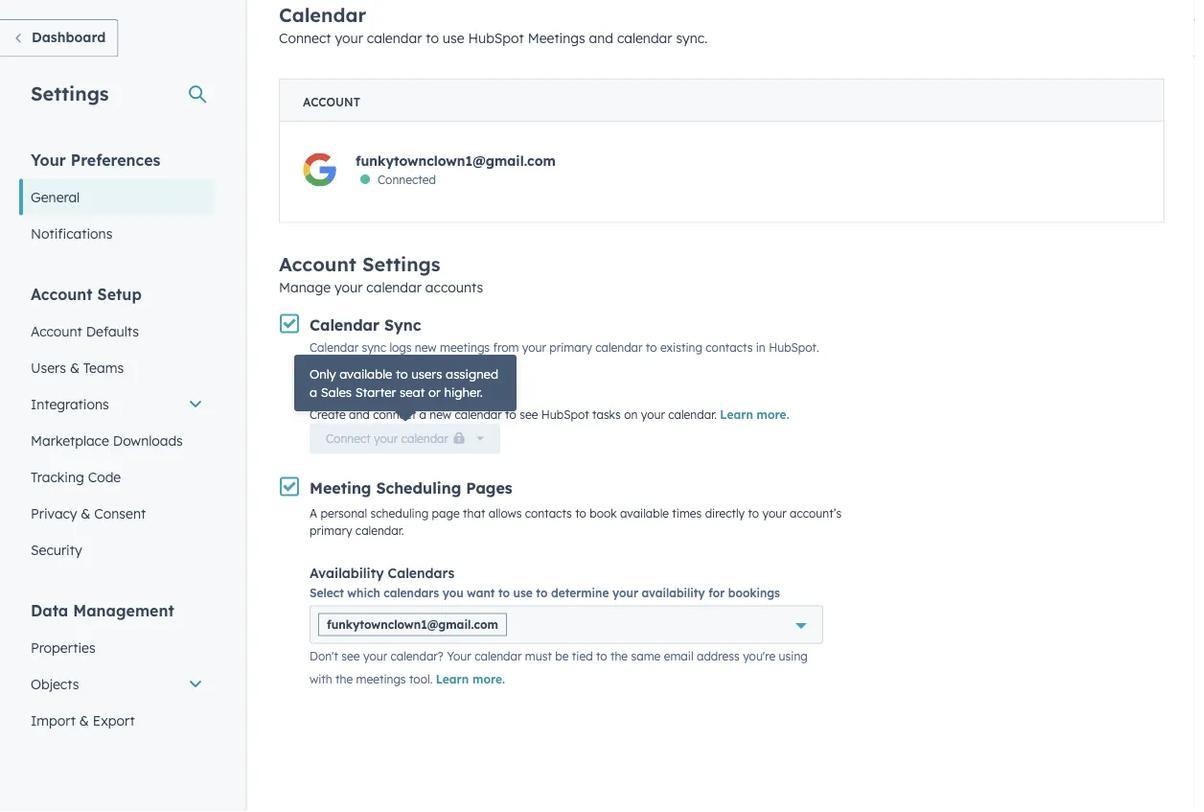Task type: describe. For each thing, give the bounding box(es) containing it.
1 vertical spatial the
[[336, 672, 353, 686]]

users
[[31, 359, 66, 376]]

available inside only available to users assigned a sales starter seat or higher.
[[340, 366, 393, 382]]

assigned
[[446, 366, 499, 382]]

0 vertical spatial contacts
[[706, 340, 753, 355]]

calendar for sync
[[310, 315, 380, 335]]

tasks calendar sync create and connect a new calendar to see hubspot tasks on your calendar. learn more.
[[310, 382, 790, 422]]

availability
[[310, 565, 384, 581]]

& for consent
[[81, 505, 91, 522]]

scheduling
[[371, 507, 429, 521]]

times
[[673, 507, 702, 521]]

calendars
[[384, 586, 439, 601]]

account settings manage your calendar accounts
[[279, 252, 483, 296]]

connect inside popup button
[[326, 432, 371, 446]]

must
[[525, 649, 552, 663]]

data management
[[31, 601, 174, 620]]

tied
[[572, 649, 593, 663]]

export
[[93, 712, 135, 729]]

integrations button
[[19, 386, 215, 422]]

to inside calendar connect your calendar to use hubspot meetings and calendar sync.
[[426, 30, 439, 47]]

a
[[310, 507, 317, 521]]

marketplace downloads link
[[19, 422, 215, 459]]

calendar sync
[[310, 315, 421, 335]]

calendar inside tasks calendar sync create and connect a new calendar to see hubspot tasks on your calendar. learn more.
[[350, 382, 410, 399]]

general
[[31, 188, 80, 205]]

data
[[31, 601, 68, 620]]

privacy & consent link
[[19, 495, 215, 532]]

0 horizontal spatial learn
[[436, 672, 469, 686]]

availability
[[642, 586, 705, 601]]

settings inside account settings manage your calendar accounts
[[362, 252, 441, 276]]

calendar. inside meeting scheduling pages a personal scheduling page that allows contacts to book available times directly to your account's primary calendar.
[[356, 524, 404, 538]]

manage
[[279, 279, 331, 296]]

& for export
[[79, 712, 89, 729]]

contacts inside meeting scheduling pages a personal scheduling page that allows contacts to book available times directly to your account's primary calendar.
[[525, 507, 572, 521]]

tracking code link
[[19, 459, 215, 495]]

0 horizontal spatial more.
[[473, 672, 505, 686]]

you
[[443, 586, 464, 601]]

availability calendars select which calendars you want to use to determine your availability for bookings
[[310, 565, 780, 601]]

in
[[756, 340, 766, 355]]

existing
[[661, 340, 703, 355]]

dashboard link
[[0, 19, 118, 57]]

account for setup
[[31, 284, 93, 304]]

data management element
[[19, 600, 215, 775]]

defaults
[[86, 323, 139, 339]]

objects
[[31, 676, 79, 692]]

Availability Calendars field
[[512, 606, 526, 644]]

be
[[556, 649, 569, 663]]

account defaults
[[31, 323, 139, 339]]

create
[[310, 408, 346, 422]]

0 vertical spatial funkytownclown1@gmail.com
[[356, 153, 556, 170]]

users
[[412, 366, 442, 382]]

available inside meeting scheduling pages a personal scheduling page that allows contacts to book available times directly to your account's primary calendar.
[[621, 507, 669, 521]]

and inside calendar connect your calendar to use hubspot meetings and calendar sync.
[[589, 30, 614, 47]]

general link
[[19, 179, 215, 215]]

meetings inside don't see your calendar? your calendar must be tied to the same email address you're using with the meetings tool.
[[356, 672, 406, 686]]

properties link
[[19, 630, 215, 666]]

your inside popup button
[[374, 432, 398, 446]]

select
[[310, 586, 344, 601]]

0 vertical spatial primary
[[550, 340, 592, 355]]

to inside only available to users assigned a sales starter seat or higher.
[[396, 366, 408, 382]]

a inside only available to users assigned a sales starter seat or higher.
[[310, 385, 317, 401]]

hubspot inside tasks calendar sync create and connect a new calendar to see hubspot tasks on your calendar. learn more.
[[542, 408, 589, 422]]

see inside tasks calendar sync create and connect a new calendar to see hubspot tasks on your calendar. learn more.
[[520, 408, 538, 422]]

consent
[[94, 505, 146, 522]]

use inside availability calendars select which calendars you want to use to determine your availability for bookings
[[514, 586, 533, 601]]

learn more. link
[[436, 672, 505, 686]]

pages
[[466, 478, 513, 498]]

calendar inside don't see your calendar? your calendar must be tied to the same email address you're using with the meetings tool.
[[475, 649, 522, 663]]

use inside calendar connect your calendar to use hubspot meetings and calendar sync.
[[443, 30, 465, 47]]

calendar inside popup button
[[401, 432, 449, 446]]

security
[[31, 541, 82, 558]]

calendar. inside tasks calendar sync create and connect a new calendar to see hubspot tasks on your calendar. learn more.
[[669, 408, 717, 422]]

from
[[493, 340, 519, 355]]

integrations
[[31, 396, 109, 412]]

more. inside tasks calendar sync create and connect a new calendar to see hubspot tasks on your calendar. learn more.
[[757, 408, 790, 422]]

logs
[[390, 340, 412, 355]]

which
[[347, 586, 380, 601]]

sync
[[362, 340, 387, 355]]

connect
[[373, 408, 416, 422]]

downloads
[[113, 432, 183, 449]]

or
[[429, 385, 441, 401]]

seat
[[400, 385, 425, 401]]

calendars
[[388, 565, 455, 581]]

teams
[[83, 359, 124, 376]]

privacy & consent
[[31, 505, 146, 522]]

your inside tasks calendar sync create and connect a new calendar to see hubspot tasks on your calendar. learn more.
[[641, 408, 665, 422]]

to inside tasks calendar sync create and connect a new calendar to see hubspot tasks on your calendar. learn more.
[[505, 408, 517, 422]]

& for teams
[[70, 359, 80, 376]]

new inside tasks calendar sync create and connect a new calendar to see hubspot tasks on your calendar. learn more.
[[430, 408, 452, 422]]



Task type: vqa. For each thing, say whether or not it's contained in the screenshot.
OF
no



Task type: locate. For each thing, give the bounding box(es) containing it.
sync inside tasks calendar sync create and connect a new calendar to see hubspot tasks on your calendar. learn more.
[[414, 382, 446, 399]]

new
[[415, 340, 437, 355], [430, 408, 452, 422]]

calendar for connect
[[279, 3, 367, 27]]

and inside tasks calendar sync create and connect a new calendar to see hubspot tasks on your calendar. learn more.
[[349, 408, 370, 422]]

1 vertical spatial learn
[[436, 672, 469, 686]]

0 horizontal spatial calendar.
[[356, 524, 404, 538]]

sync up logs
[[384, 315, 421, 335]]

meetings left tool.
[[356, 672, 406, 686]]

calendar sync logs new meetings from your primary calendar to existing contacts in hubspot.
[[310, 340, 820, 355]]

primary down personal
[[310, 524, 352, 538]]

learn inside tasks calendar sync create and connect a new calendar to see hubspot tasks on your calendar. learn more.
[[721, 408, 754, 422]]

properties
[[31, 639, 96, 656]]

your preferences element
[[19, 149, 215, 252]]

0 vertical spatial calendar.
[[669, 408, 717, 422]]

1 vertical spatial funkytownclown1@gmail.com
[[327, 618, 499, 632]]

calendar?
[[391, 649, 444, 663]]

1 vertical spatial use
[[514, 586, 533, 601]]

primary inside meeting scheduling pages a personal scheduling page that allows contacts to book available times directly to your account's primary calendar.
[[310, 524, 352, 538]]

1 horizontal spatial learn
[[721, 408, 754, 422]]

meetings up "assigned"
[[440, 340, 490, 355]]

sync
[[384, 315, 421, 335], [414, 382, 446, 399]]

marketplace downloads
[[31, 432, 183, 449]]

tasks
[[310, 382, 346, 399]]

see inside don't see your calendar? your calendar must be tied to the same email address you're using with the meetings tool.
[[342, 649, 360, 663]]

1 horizontal spatial more.
[[757, 408, 790, 422]]

users & teams link
[[19, 350, 215, 386]]

your inside don't see your calendar? your calendar must be tied to the same email address you're using with the meetings tool.
[[447, 649, 472, 663]]

& right the users at left top
[[70, 359, 80, 376]]

0 vertical spatial a
[[310, 385, 317, 401]]

meetings
[[528, 30, 586, 47]]

notifications
[[31, 225, 113, 242]]

your inside availability calendars select which calendars you want to use to determine your availability for bookings
[[613, 586, 639, 601]]

more. down in
[[757, 408, 790, 422]]

contacts
[[706, 340, 753, 355], [525, 507, 572, 521]]

0 vertical spatial the
[[611, 649, 628, 663]]

0 vertical spatial new
[[415, 340, 437, 355]]

0 horizontal spatial see
[[342, 649, 360, 663]]

calendar inside account settings manage your calendar accounts
[[367, 279, 422, 296]]

allows
[[489, 507, 522, 521]]

calendar
[[367, 30, 422, 47], [617, 30, 673, 47], [367, 279, 422, 296], [596, 340, 643, 355], [455, 408, 502, 422], [401, 432, 449, 446], [475, 649, 522, 663]]

using
[[779, 649, 808, 663]]

only
[[310, 366, 336, 382]]

privacy
[[31, 505, 77, 522]]

0 vertical spatial sync
[[384, 315, 421, 335]]

learn more. button
[[721, 408, 790, 422]]

0 vertical spatial &
[[70, 359, 80, 376]]

marketplace
[[31, 432, 109, 449]]

0 vertical spatial available
[[340, 366, 393, 382]]

1 horizontal spatial your
[[447, 649, 472, 663]]

notifications link
[[19, 215, 215, 252]]

0 vertical spatial and
[[589, 30, 614, 47]]

bookings
[[729, 586, 780, 601]]

hubspot
[[468, 30, 524, 47], [542, 408, 589, 422]]

import & export link
[[19, 702, 215, 739]]

1 vertical spatial primary
[[310, 524, 352, 538]]

your inside calendar connect your calendar to use hubspot meetings and calendar sync.
[[335, 30, 363, 47]]

don't
[[310, 649, 338, 663]]

available
[[340, 366, 393, 382], [621, 507, 669, 521]]

1 vertical spatial new
[[430, 408, 452, 422]]

objects button
[[19, 666, 215, 702]]

1 vertical spatial sync
[[414, 382, 446, 399]]

0 vertical spatial meetings
[[440, 340, 490, 355]]

0 horizontal spatial contacts
[[525, 507, 572, 521]]

your inside don't see your calendar? your calendar must be tied to the same email address you're using with the meetings tool.
[[363, 649, 388, 663]]

starter
[[355, 385, 396, 401]]

the
[[611, 649, 628, 663], [336, 672, 353, 686]]

your inside meeting scheduling pages a personal scheduling page that allows contacts to book available times directly to your account's primary calendar.
[[763, 507, 787, 521]]

2 vertical spatial &
[[79, 712, 89, 729]]

that
[[463, 507, 486, 521]]

calendar for sync
[[310, 340, 359, 355]]

account inside account settings manage your calendar accounts
[[279, 252, 357, 276]]

0 horizontal spatial and
[[349, 408, 370, 422]]

calendar connect your calendar to use hubspot meetings and calendar sync.
[[279, 3, 708, 47]]

calendar inside tasks calendar sync create and connect a new calendar to see hubspot tasks on your calendar. learn more.
[[455, 408, 502, 422]]

and down the starter
[[349, 408, 370, 422]]

book
[[590, 507, 617, 521]]

0 vertical spatial more.
[[757, 408, 790, 422]]

new right logs
[[415, 340, 437, 355]]

hubspot.
[[769, 340, 820, 355]]

dashboard
[[32, 29, 106, 46]]

1 horizontal spatial primary
[[550, 340, 592, 355]]

sync down users
[[414, 382, 446, 399]]

1 horizontal spatial and
[[589, 30, 614, 47]]

account setup
[[31, 284, 142, 304]]

same
[[631, 649, 661, 663]]

1 vertical spatial your
[[447, 649, 472, 663]]

don't see your calendar? your calendar must be tied to the same email address you're using with the meetings tool.
[[310, 649, 808, 686]]

tool.
[[409, 672, 433, 686]]

connect inside calendar connect your calendar to use hubspot meetings and calendar sync.
[[279, 30, 331, 47]]

hubspot left 'tasks'
[[542, 408, 589, 422]]

0 vertical spatial settings
[[31, 81, 109, 105]]

settings down dashboard
[[31, 81, 109, 105]]

only available to users assigned a sales starter seat or higher.
[[310, 366, 499, 401]]

personal
[[321, 507, 367, 521]]

0 vertical spatial connect
[[279, 30, 331, 47]]

0 vertical spatial use
[[443, 30, 465, 47]]

0 horizontal spatial primary
[[310, 524, 352, 538]]

account for settings
[[279, 252, 357, 276]]

a inside tasks calendar sync create and connect a new calendar to see hubspot tasks on your calendar. learn more.
[[419, 408, 427, 422]]

security link
[[19, 532, 215, 568]]

1 horizontal spatial see
[[520, 408, 538, 422]]

email
[[664, 649, 694, 663]]

1 vertical spatial see
[[342, 649, 360, 663]]

0 horizontal spatial use
[[443, 30, 465, 47]]

higher.
[[444, 385, 483, 401]]

1 vertical spatial available
[[621, 507, 669, 521]]

0 horizontal spatial meetings
[[356, 672, 406, 686]]

0 horizontal spatial available
[[340, 366, 393, 382]]

contacts left in
[[706, 340, 753, 355]]

setup
[[97, 284, 142, 304]]

1 horizontal spatial calendar.
[[669, 408, 717, 422]]

1 horizontal spatial available
[[621, 507, 669, 521]]

calendar inside calendar connect your calendar to use hubspot meetings and calendar sync.
[[279, 3, 367, 27]]

1 horizontal spatial a
[[419, 408, 427, 422]]

& inside data management element
[[79, 712, 89, 729]]

1 horizontal spatial use
[[514, 586, 533, 601]]

0 horizontal spatial hubspot
[[468, 30, 524, 47]]

account defaults link
[[19, 313, 215, 350]]

1 vertical spatial more.
[[473, 672, 505, 686]]

sync.
[[676, 30, 708, 47]]

account's
[[790, 507, 842, 521]]

1 horizontal spatial hubspot
[[542, 408, 589, 422]]

connected
[[378, 173, 436, 187]]

your up "general" in the left of the page
[[31, 150, 66, 169]]

code
[[88, 468, 121, 485]]

see down calendar sync logs new meetings from your primary calendar to existing contacts in hubspot.
[[520, 408, 538, 422]]

connect your calendar
[[326, 432, 449, 446]]

the right with
[[336, 672, 353, 686]]

1 vertical spatial hubspot
[[542, 408, 589, 422]]

connect
[[279, 30, 331, 47], [326, 432, 371, 446]]

account for defaults
[[31, 323, 82, 339]]

your
[[335, 30, 363, 47], [335, 279, 363, 296], [522, 340, 547, 355], [641, 408, 665, 422], [374, 432, 398, 446], [763, 507, 787, 521], [613, 586, 639, 601], [363, 649, 388, 663]]

contacts right allows
[[525, 507, 572, 521]]

address
[[697, 649, 740, 663]]

1 vertical spatial connect
[[326, 432, 371, 446]]

0 vertical spatial your
[[31, 150, 66, 169]]

1 vertical spatial contacts
[[525, 507, 572, 521]]

0 horizontal spatial your
[[31, 150, 66, 169]]

0 horizontal spatial settings
[[31, 81, 109, 105]]

connect your calendar button
[[310, 424, 501, 454]]

account setup element
[[19, 283, 215, 568]]

1 vertical spatial a
[[419, 408, 427, 422]]

1 horizontal spatial contacts
[[706, 340, 753, 355]]

0 horizontal spatial a
[[310, 385, 317, 401]]

1 horizontal spatial the
[[611, 649, 628, 663]]

& right privacy
[[81, 505, 91, 522]]

1 horizontal spatial meetings
[[440, 340, 490, 355]]

the left same
[[611, 649, 628, 663]]

hubspot inside calendar connect your calendar to use hubspot meetings and calendar sync.
[[468, 30, 524, 47]]

calendar.
[[669, 408, 717, 422], [356, 524, 404, 538]]

import & export
[[31, 712, 135, 729]]

0 vertical spatial learn
[[721, 408, 754, 422]]

new down or
[[430, 408, 452, 422]]

1 vertical spatial &
[[81, 505, 91, 522]]

1 vertical spatial meetings
[[356, 672, 406, 686]]

funkytownclown1@gmail.com up calendar?
[[327, 618, 499, 632]]

more. right tool.
[[473, 672, 505, 686]]

tracking
[[31, 468, 84, 485]]

tracking code
[[31, 468, 121, 485]]

& left export
[[79, 712, 89, 729]]

with
[[310, 672, 332, 686]]

1 vertical spatial calendar.
[[356, 524, 404, 538]]

determine
[[551, 586, 609, 601]]

scheduling
[[376, 478, 461, 498]]

&
[[70, 359, 80, 376], [81, 505, 91, 522], [79, 712, 89, 729]]

1 vertical spatial settings
[[362, 252, 441, 276]]

available up the starter
[[340, 366, 393, 382]]

to inside don't see your calendar? your calendar must be tied to the same email address you're using with the meetings tool.
[[596, 649, 608, 663]]

settings up accounts
[[362, 252, 441, 276]]

and
[[589, 30, 614, 47], [349, 408, 370, 422]]

see
[[520, 408, 538, 422], [342, 649, 360, 663]]

calendar. right on
[[669, 408, 717, 422]]

sales
[[321, 385, 352, 401]]

management
[[73, 601, 174, 620]]

funkytownclown1@gmail.com up connected
[[356, 153, 556, 170]]

1 vertical spatial and
[[349, 408, 370, 422]]

on
[[624, 408, 638, 422]]

you're
[[743, 649, 776, 663]]

your inside account settings manage your calendar accounts
[[335, 279, 363, 296]]

your up learn more.
[[447, 649, 472, 663]]

meeting
[[310, 478, 372, 498]]

a down only
[[310, 385, 317, 401]]

0 horizontal spatial the
[[336, 672, 353, 686]]

for
[[709, 586, 725, 601]]

calendar. down scheduling at bottom left
[[356, 524, 404, 538]]

available right book
[[621, 507, 669, 521]]

learn more.
[[436, 672, 505, 686]]

1 horizontal spatial settings
[[362, 252, 441, 276]]

primary up tasks calendar sync create and connect a new calendar to see hubspot tasks on your calendar. learn more.
[[550, 340, 592, 355]]

0 vertical spatial see
[[520, 408, 538, 422]]

a down seat
[[419, 408, 427, 422]]

and right meetings
[[589, 30, 614, 47]]

your
[[31, 150, 66, 169], [447, 649, 472, 663]]

calendar
[[279, 3, 367, 27], [310, 315, 380, 335], [310, 340, 359, 355], [350, 382, 410, 399]]

accounts
[[426, 279, 483, 296]]

0 vertical spatial hubspot
[[468, 30, 524, 47]]

hubspot left meetings
[[468, 30, 524, 47]]

see right don't at the left
[[342, 649, 360, 663]]



